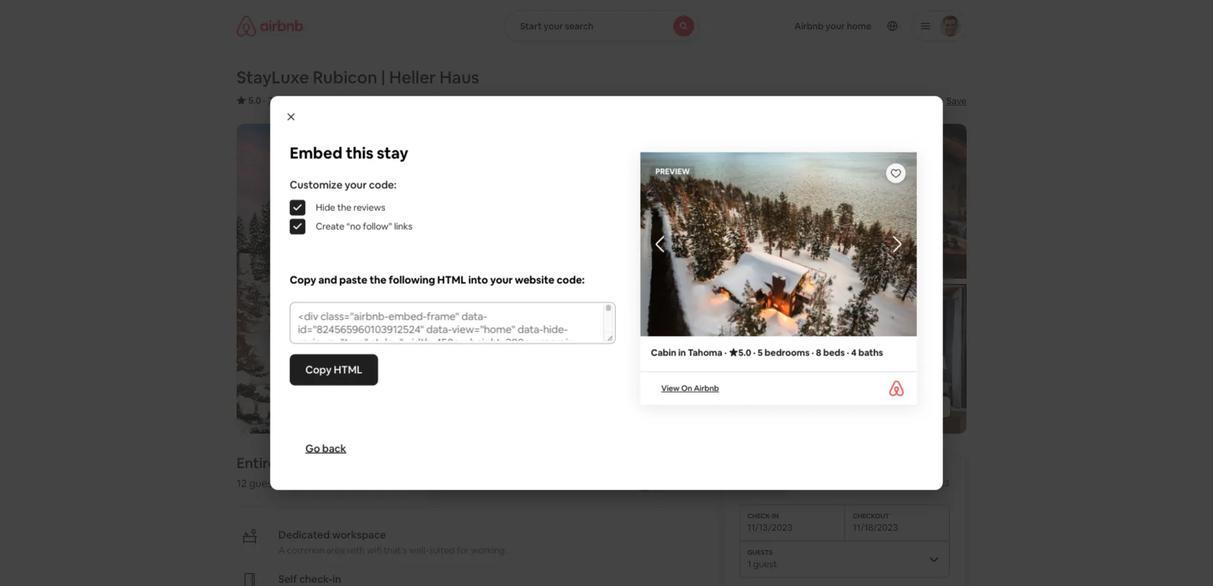 Task type: locate. For each thing, give the bounding box(es) containing it.
22
[[268, 95, 279, 106], [905, 477, 915, 488]]

0 horizontal spatial 22 reviews button
[[268, 94, 313, 107]]

2 vertical spatial 5
[[288, 477, 294, 490]]

0 vertical spatial 22 reviews button
[[268, 94, 313, 107]]

save button
[[926, 90, 972, 112]]

cozy up with loved ones in our luxurious living room, complete with comfortable sofas, a warm fireplace, and board games - the perfect spot for laughter, conversation, and relaxation in our modern, yet rustic mountain cabin. image
[[790, 124, 967, 279]]

1 vertical spatial copy
[[306, 364, 332, 377]]

on
[[682, 384, 693, 394]]

your up hide the reviews
[[345, 178, 367, 192]]

0 vertical spatial reviews
[[280, 95, 313, 106]]

:
[[582, 274, 585, 287]]

0 horizontal spatial baths
[[401, 477, 428, 490]]

22 reviews
[[905, 477, 950, 488]]

|
[[381, 67, 386, 88]]

1 vertical spatial reviews
[[354, 202, 386, 213]]

8
[[672, 189, 678, 203], [816, 347, 822, 359], [353, 477, 359, 490]]

1 vertical spatial 22 reviews button
[[905, 477, 950, 488]]

2 horizontal spatial reviews
[[917, 477, 950, 488]]

1 horizontal spatial escape to our lavish mountain cabin in lake tahoe and wake up to the serenity of a sunrise overlooking the pristine waters of the lake. image
[[607, 124, 785, 279]]

entire
[[237, 454, 276, 473]]

workspace
[[332, 529, 386, 542]]

1 vertical spatial bedrooms
[[765, 347, 810, 359]]

2 horizontal spatial bedrooms
[[765, 347, 810, 359]]

0 vertical spatial your
[[544, 20, 563, 32]]

preview
[[656, 166, 690, 176]]

0 vertical spatial 5
[[607, 189, 613, 203]]

1 vertical spatial html
[[334, 364, 362, 377]]

share
[[894, 95, 918, 107]]

cabin in tahoma · ★5.0 · 5 bedrooms · 8 beds · 4 baths link
[[651, 347, 907, 359]]

1 vertical spatial cabin in tahoma · ★5.0 · 5 bedrooms · 8 beds · 4 baths
[[651, 347, 884, 359]]

following
[[389, 274, 435, 287]]

for
[[457, 545, 469, 557]]

0 vertical spatial bedrooms
[[615, 189, 665, 203]]

bedrooms inside entire cabin hosted by traci and benjamin 12 guests · 5 bedrooms · 8 beds · 4 baths
[[296, 477, 346, 490]]

2 horizontal spatial beds
[[824, 347, 845, 359]]

1 vertical spatial the
[[370, 274, 387, 287]]

go back button
[[306, 442, 347, 456]]

2 horizontal spatial 4
[[852, 347, 857, 359]]

back
[[322, 442, 347, 456]]

· tahoma, california, united states
[[386, 95, 537, 108]]

1 vertical spatial your
[[345, 178, 367, 192]]

rubicon
[[313, 67, 378, 88]]

0 vertical spatial 8
[[672, 189, 678, 203]]

code
[[557, 274, 582, 287]]

heller
[[389, 67, 436, 88]]

0 vertical spatial tahoma
[[530, 189, 569, 203]]

0 vertical spatial 22
[[268, 95, 279, 106]]

1 horizontal spatial tahoma
[[688, 347, 723, 359]]

create "no follow" links
[[316, 221, 413, 232]]

baths inside entire cabin hosted by traci and benjamin 12 guests · 5 bedrooms · 8 beds · 4 baths
[[401, 477, 428, 490]]

traci and benjamin is a superhost. learn more about traci and benjamin. image
[[626, 455, 663, 492], [626, 455, 663, 492]]

1 horizontal spatial html
[[438, 274, 466, 287]]

and benjamin
[[426, 454, 519, 473]]

reviews inside the embed modal dialog
[[354, 202, 386, 213]]

all
[[899, 402, 909, 413]]

1 horizontal spatial baths
[[719, 189, 746, 203]]

1 horizontal spatial 22 reviews button
[[905, 477, 950, 488]]

5.0 · 22 reviews
[[248, 95, 313, 106]]

email link
[[613, 233, 776, 282]]

1 horizontal spatial your
[[490, 274, 513, 287]]

1 horizontal spatial in
[[520, 189, 528, 203]]

1 horizontal spatial cabin
[[651, 347, 677, 359]]

0 horizontal spatial the
[[337, 202, 352, 213]]

copy html
[[306, 364, 362, 377]]

1 vertical spatial 4
[[852, 347, 857, 359]]

your inside button
[[544, 20, 563, 32]]

facebook
[[662, 371, 711, 384]]

0 vertical spatial copy
[[290, 274, 316, 287]]

4 inside entire cabin hosted by traci and benjamin 12 guests · 5 bedrooms · 8 beds · 4 baths
[[392, 477, 398, 490]]

escape to our lavish mountain cabin in lake tahoe and wake up to the serenity of a sunrise overlooking the pristine waters of the lake. image
[[237, 124, 602, 434], [607, 124, 785, 279]]

cabin in tahoma · ★5.0 · 5 bedrooms · 8 beds · 4 baths image
[[641, 152, 917, 337], [641, 152, 917, 337]]

2 vertical spatial bedrooms
[[296, 477, 346, 490]]

beds inside the embed modal dialog
[[824, 347, 845, 359]]

4
[[711, 189, 717, 203], [852, 347, 857, 359], [392, 477, 398, 490]]

the
[[337, 202, 352, 213], [370, 274, 387, 287]]

0 horizontal spatial 5
[[288, 477, 294, 490]]

1 vertical spatial beds
[[824, 347, 845, 359]]

the right hide
[[337, 202, 352, 213]]

search
[[565, 20, 594, 32]]

★5.0 inside the embed modal dialog
[[729, 347, 752, 359]]

2 vertical spatial in
[[333, 573, 341, 586]]

· inside '· tahoma, california, united states'
[[386, 95, 389, 108]]

embed this stay
[[290, 143, 409, 163]]

2 vertical spatial beds
[[361, 477, 385, 490]]

start your search
[[520, 20, 594, 32]]

1 vertical spatial in
[[679, 347, 686, 359]]

5 inside the embed modal dialog
[[758, 347, 763, 359]]

2 vertical spatial 4
[[392, 477, 398, 490]]

your
[[544, 20, 563, 32], [345, 178, 367, 192], [490, 274, 513, 287]]

0 horizontal spatial 4
[[392, 477, 398, 490]]

self check-in
[[278, 573, 341, 586]]

1 horizontal spatial ★5.0
[[729, 347, 752, 359]]

2 escape to our lavish mountain cabin in lake tahoe and wake up to the serenity of a sunrise overlooking the pristine waters of the lake. image from the left
[[607, 124, 785, 279]]

1 horizontal spatial reviews
[[354, 202, 386, 213]]

1 vertical spatial baths
[[859, 347, 884, 359]]

2 horizontal spatial baths
[[859, 347, 884, 359]]

your right into
[[490, 274, 513, 287]]

0 horizontal spatial 8
[[353, 477, 359, 490]]

·
[[263, 95, 266, 106], [319, 95, 321, 108], [386, 95, 389, 108], [571, 189, 573, 203], [603, 189, 605, 203], [667, 189, 670, 203], [706, 189, 709, 203], [725, 347, 727, 359], [754, 347, 756, 359], [812, 347, 814, 359], [847, 347, 850, 359], [284, 477, 286, 490], [348, 477, 351, 490], [388, 477, 390, 490]]

cabin
[[279, 454, 316, 473]]

code:
[[369, 178, 397, 192]]

share button
[[873, 90, 923, 112]]

save
[[947, 95, 967, 107]]

0 horizontal spatial beds
[[361, 477, 385, 490]]

gather around the table for a feast with a view! enjoy the beauty of lake tahoe while savoring every bite in our modern rustic dining area. image
[[607, 284, 785, 434]]

11/18/2023
[[853, 522, 898, 534]]

2 vertical spatial 8
[[353, 477, 359, 490]]

22 reviews button
[[268, 94, 313, 107], [905, 477, 950, 488]]

1 vertical spatial cabin
[[651, 347, 677, 359]]

cabin
[[489, 189, 517, 203], [651, 347, 677, 359]]

0 horizontal spatial ★5.0
[[576, 189, 600, 203]]

wifi
[[367, 545, 382, 557]]

html
[[438, 274, 466, 287], [334, 364, 362, 377]]

0 horizontal spatial 22
[[268, 95, 279, 106]]

in inside the embed modal dialog
[[679, 347, 686, 359]]

that's
[[384, 545, 407, 557]]

baths
[[719, 189, 746, 203], [859, 347, 884, 359], [401, 477, 428, 490]]

beds inside entire cabin hosted by traci and benjamin 12 guests · 5 bedrooms · 8 beds · 4 baths
[[361, 477, 385, 490]]

the right the paste
[[370, 274, 387, 287]]

0 vertical spatial cabin
[[489, 189, 517, 203]]

2 horizontal spatial 8
[[816, 347, 822, 359]]

0 vertical spatial 4
[[711, 189, 717, 203]]

1 vertical spatial ★5.0
[[729, 347, 752, 359]]

show all photos
[[874, 402, 941, 413]]

0 horizontal spatial html
[[334, 364, 362, 377]]

copy for copy and paste the following html into your website code :
[[290, 274, 316, 287]]

go back
[[306, 442, 347, 456]]

2 horizontal spatial your
[[544, 20, 563, 32]]

beds
[[680, 189, 704, 203], [824, 347, 845, 359], [361, 477, 385, 490]]

show
[[874, 402, 897, 413]]

tahoma,
[[394, 95, 431, 106]]

2 horizontal spatial in
[[679, 347, 686, 359]]

5
[[607, 189, 613, 203], [758, 347, 763, 359], [288, 477, 294, 490]]

states
[[509, 95, 537, 106]]

0 horizontal spatial in
[[333, 573, 341, 586]]

1 vertical spatial 22
[[905, 477, 915, 488]]

customize
[[290, 178, 343, 192]]

your right start
[[544, 20, 563, 32]]

0 horizontal spatial escape to our lavish mountain cabin in lake tahoe and wake up to the serenity of a sunrise overlooking the pristine waters of the lake. image
[[237, 124, 602, 434]]

self
[[278, 573, 297, 586]]

2 vertical spatial baths
[[401, 477, 428, 490]]

0 horizontal spatial cabin
[[489, 189, 517, 203]]

0 vertical spatial beds
[[680, 189, 704, 203]]

tahoma inside the embed modal dialog
[[688, 347, 723, 359]]

1 vertical spatial 8
[[816, 347, 822, 359]]

bedrooms
[[615, 189, 665, 203], [765, 347, 810, 359], [296, 477, 346, 490]]

12
[[237, 477, 247, 490]]

1 vertical spatial tahoma
[[688, 347, 723, 359]]

customize your code:
[[290, 178, 397, 192]]

0 horizontal spatial your
[[345, 178, 367, 192]]

1 vertical spatial 5
[[758, 347, 763, 359]]

0 horizontal spatial bedrooms
[[296, 477, 346, 490]]

links
[[394, 221, 413, 232]]

1 horizontal spatial 8
[[672, 189, 678, 203]]

copy inside button
[[306, 364, 332, 377]]

0 vertical spatial html
[[438, 274, 466, 287]]

1 horizontal spatial 5
[[607, 189, 613, 203]]

0 horizontal spatial tahoma
[[530, 189, 569, 203]]

2 horizontal spatial 5
[[758, 347, 763, 359]]

cabin in tahoma · ★5.0 · 5 bedrooms · 8 beds · 4 baths
[[489, 189, 746, 203], [651, 347, 884, 359]]

★5.0
[[576, 189, 600, 203], [729, 347, 752, 359]]

well-
[[409, 545, 429, 557]]



Task type: vqa. For each thing, say whether or not it's contained in the screenshot.
and/or
no



Task type: describe. For each thing, give the bounding box(es) containing it.
whatsapp link
[[613, 293, 776, 342]]

cabin inside the embed modal dialog
[[651, 347, 677, 359]]

1 horizontal spatial beds
[[680, 189, 704, 203]]

whatsapp
[[662, 311, 715, 324]]

your for search
[[544, 20, 563, 32]]

0 vertical spatial in
[[520, 189, 528, 203]]

stayluxe rubicon | heller haus
[[237, 67, 480, 88]]

by
[[370, 454, 387, 473]]

traci
[[390, 454, 423, 473]]

this
[[346, 143, 374, 163]]

guests
[[249, 477, 281, 490]]

messages
[[488, 311, 536, 324]]

working.
[[471, 545, 507, 557]]

haus
[[440, 67, 480, 88]]

1 horizontal spatial 22
[[905, 477, 915, 488]]

html inside button
[[334, 364, 362, 377]]

stay
[[377, 143, 409, 163]]

stayluxe
[[237, 67, 309, 88]]

profile element
[[715, 0, 967, 52]]

california,
[[433, 95, 476, 106]]

website
[[515, 274, 555, 287]]

11/13/2023
[[748, 522, 793, 534]]

cabin in tahoma · ★5.0 · 5 bedrooms · 8 beds · 4 baths inside the embed modal dialog
[[651, 347, 884, 359]]

0 vertical spatial the
[[337, 202, 352, 213]]

airbnb belo image
[[889, 381, 905, 397]]

view on airbnb button
[[662, 384, 719, 394]]

suited
[[429, 545, 455, 557]]

create
[[316, 221, 345, 232]]

Start your search search field
[[504, 10, 700, 42]]

2 vertical spatial your
[[490, 274, 513, 287]]

dedicated workspace a common area with wifi that's well-suited for working.
[[278, 529, 507, 557]]

copy and paste the following html into your website code :
[[290, 274, 585, 287]]

into
[[469, 274, 488, 287]]

hosted
[[319, 454, 367, 473]]

0 vertical spatial baths
[[719, 189, 746, 203]]

a
[[278, 545, 285, 557]]

0 horizontal spatial reviews
[[280, 95, 313, 106]]

baths inside the embed modal dialog
[[859, 347, 884, 359]]

8 inside entire cabin hosted by traci and benjamin 12 guests · 5 bedrooms · 8 beds · 4 baths
[[353, 477, 359, 490]]

airbnb
[[694, 384, 719, 394]]

2 vertical spatial reviews
[[917, 477, 950, 488]]

tahoma, california, united states button
[[394, 93, 537, 108]]

0 vertical spatial ★5.0
[[576, 189, 600, 203]]

1 horizontal spatial 4
[[711, 189, 717, 203]]

copy html button
[[290, 355, 378, 386]]

entire cabin hosted by traci and benjamin 12 guests · 5 bedrooms · 8 beds · 4 baths
[[237, 454, 519, 490]]

superhost
[[338, 95, 381, 106]]

bedrooms inside the embed modal dialog
[[765, 347, 810, 359]]

and
[[319, 274, 337, 287]]

check-
[[299, 573, 333, 586]]

1 horizontal spatial the
[[370, 274, 387, 287]]

common
[[287, 545, 325, 557]]

start
[[520, 20, 542, 32]]

view
[[662, 384, 680, 394]]

area
[[327, 545, 345, 557]]

hide the reviews
[[316, 202, 386, 213]]

go
[[306, 442, 320, 456]]

messages link
[[438, 293, 601, 342]]

<div class="airbnb-embed-frame" data-id="824565960103912524" data-view="home" data-hide-reviews="true" style="width: 450px; height: 300px; margin: auto;"><a href="https://www.airbnb.com/rooms/824565960103912524?check_in=2023-11-13&amp;check_out=2023-11-18&amp;guests=1&amp;adults=1&amp;s=66&amp;source=embed_widget" rel="nofollow">View On Airbnb</a><a href="https://www.airbnb.com/rooms/824565960103912524?check_in=2023-11-13&amp;check_out=2023-11-18&amp;guests=1&amp;adults=1&amp;s=66&amp;source=embed_widget" rel="nofollow">Cabin in Tahoma · ★5.0 · 5 bedrooms · 8 beds · 4 baths</a><script async="" src="https://www.airbnb.com/embeddable/airbnb_jssdk"></script></div> text field
[[293, 305, 613, 342]]

facebook link
[[613, 353, 776, 402]]

follow"
[[363, 221, 392, 232]]

hide
[[316, 202, 335, 213]]

5 inside entire cabin hosted by traci and benjamin 12 guests · 5 bedrooms · 8 beds · 4 baths
[[288, 477, 294, 490]]

󰀃
[[326, 94, 331, 107]]

escape to your own mountain oasis with stunning lake views, where luxury meets nature in a perfectly curated bedroom complete with plush linens, cozy pillows, beautiful curtains, a charming chair, and a touch of greenery to awaken your senses. image
[[790, 284, 967, 434]]

1 horizontal spatial bedrooms
[[615, 189, 665, 203]]

8 inside the embed modal dialog
[[816, 347, 822, 359]]

show all photos button
[[848, 397, 952, 419]]

1 escape to our lavish mountain cabin in lake tahoe and wake up to the serenity of a sunrise overlooking the pristine waters of the lake. image from the left
[[237, 124, 602, 434]]

4 inside the embed modal dialog
[[852, 347, 857, 359]]

email
[[662, 251, 689, 264]]

with
[[347, 545, 365, 557]]

view on airbnb
[[662, 384, 719, 394]]

paste
[[340, 274, 368, 287]]

start your search button
[[504, 10, 700, 42]]

0 vertical spatial cabin in tahoma · ★5.0 · 5 bedrooms · 8 beds · 4 baths
[[489, 189, 746, 203]]

united
[[478, 95, 507, 106]]

your for code:
[[345, 178, 367, 192]]

copy for copy html
[[306, 364, 332, 377]]

photos
[[911, 402, 941, 413]]

"no
[[347, 221, 361, 232]]

embed
[[290, 143, 343, 163]]

dedicated
[[278, 529, 330, 542]]

embed modal dialog
[[270, 96, 943, 491]]

5.0
[[248, 95, 261, 106]]



